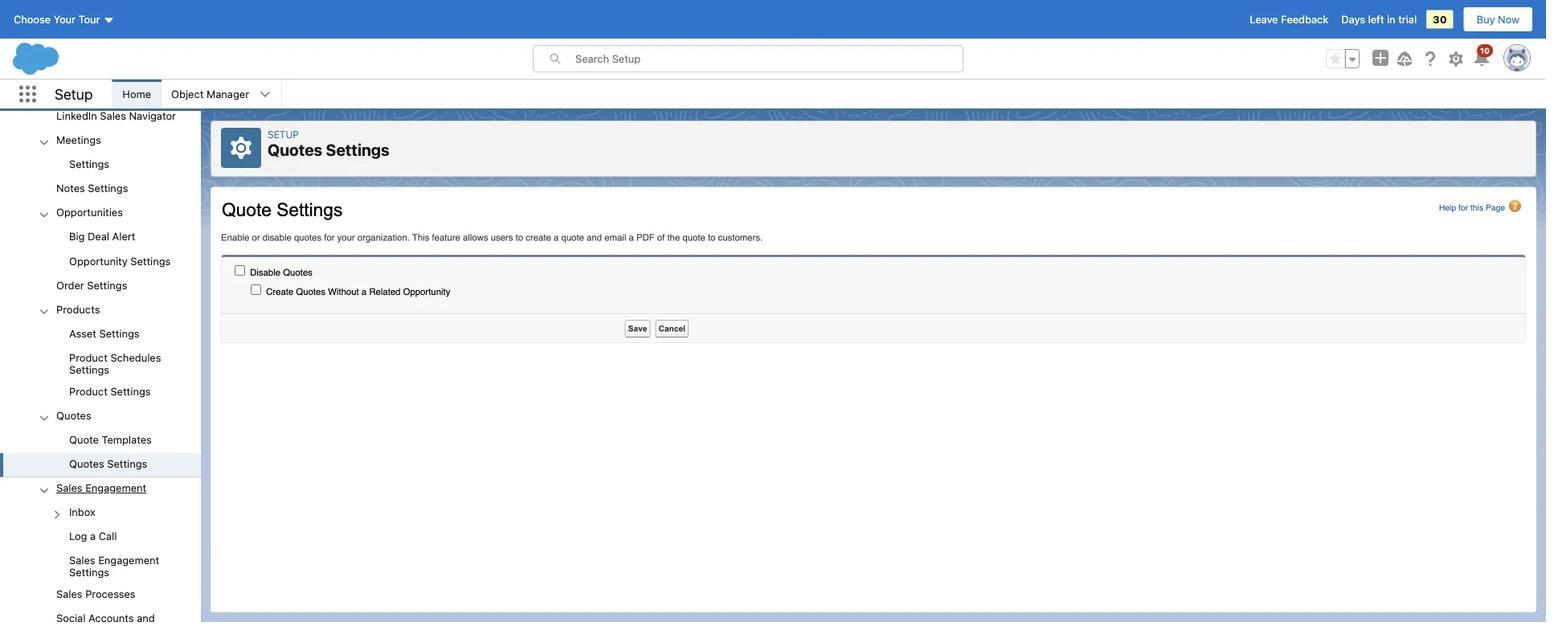 Task type: locate. For each thing, give the bounding box(es) containing it.
quotes for quotes settings
[[69, 458, 104, 470]]

1 vertical spatial quotes
[[56, 409, 91, 421]]

quotes
[[268, 140, 322, 159], [56, 409, 91, 421], [69, 458, 104, 470]]

quotes down setup link
[[268, 140, 322, 159]]

quotes inside setup quotes settings
[[268, 140, 322, 159]]

product schedules settings
[[69, 351, 161, 375]]

product
[[69, 351, 108, 363], [69, 385, 108, 397]]

1 vertical spatial product
[[69, 385, 108, 397]]

product for product settings
[[69, 385, 108, 397]]

quotes up quote
[[56, 409, 91, 421]]

0 vertical spatial setup
[[55, 85, 93, 103]]

quotes for the quotes link
[[56, 409, 91, 421]]

10
[[1480, 46, 1490, 55]]

order settings
[[56, 279, 127, 291]]

0 vertical spatial quotes
[[268, 140, 322, 159]]

buy now button
[[1463, 6, 1533, 32]]

setup link
[[268, 129, 299, 140]]

sales for sales engagement
[[56, 482, 82, 494]]

choose your tour
[[14, 13, 100, 25]]

group containing quote templates
[[0, 429, 201, 477]]

quotes link
[[56, 409, 91, 424]]

home link
[[113, 80, 161, 109]]

in
[[1387, 13, 1396, 25]]

quotes inside group
[[69, 458, 104, 470]]

1 product from the top
[[69, 351, 108, 363]]

opportunity settings link
[[69, 255, 171, 269]]

meetings tree item
[[0, 129, 201, 177]]

1 horizontal spatial setup
[[268, 129, 299, 140]]

leave feedback
[[1250, 13, 1329, 25]]

log a call link
[[69, 530, 117, 545]]

engagement down quotes settings link
[[85, 482, 146, 494]]

sales down 'log'
[[69, 554, 95, 566]]

left
[[1368, 13, 1384, 25]]

order
[[56, 279, 84, 291]]

1 vertical spatial engagement
[[98, 554, 159, 566]]

buy
[[1477, 13, 1495, 25]]

engagement inside sales engagement settings
[[98, 554, 159, 566]]

opportunities link
[[56, 206, 123, 221]]

call
[[99, 530, 117, 542]]

setup inside setup quotes settings
[[268, 129, 299, 140]]

settings inside opportunity settings link
[[130, 255, 171, 267]]

leave
[[1250, 13, 1278, 25]]

sales for sales engagement settings
[[69, 554, 95, 566]]

quote templates link
[[69, 433, 152, 448]]

opportunities tree item
[[0, 201, 201, 274]]

notes settings
[[56, 182, 128, 194]]

2 vertical spatial quotes
[[69, 458, 104, 470]]

group containing inbox
[[0, 501, 201, 583]]

group for quotes
[[0, 429, 201, 477]]

now
[[1498, 13, 1520, 25]]

sales left processes
[[56, 588, 82, 600]]

1 vertical spatial setup
[[268, 129, 299, 140]]

products tree item
[[0, 298, 201, 404]]

opportunity
[[69, 255, 128, 267]]

sales engagement settings link
[[69, 554, 201, 578]]

schedules
[[110, 351, 161, 363]]

navigator
[[129, 110, 176, 122]]

setup quotes settings
[[268, 129, 390, 159]]

product down asset at the bottom of page
[[69, 351, 108, 363]]

engagement
[[85, 482, 146, 494], [98, 554, 159, 566]]

sales for sales processes
[[56, 588, 82, 600]]

product up the quotes link
[[69, 385, 108, 397]]

sales up inbox
[[56, 482, 82, 494]]

0 vertical spatial product
[[69, 351, 108, 363]]

engagement down the call
[[98, 554, 159, 566]]

setup for setup
[[55, 85, 93, 103]]

sales processes
[[56, 588, 136, 600]]

sales
[[100, 110, 126, 122], [56, 482, 82, 494], [69, 554, 95, 566], [56, 588, 82, 600]]

group containing asset settings
[[0, 322, 201, 404]]

2 product from the top
[[69, 385, 108, 397]]

alert
[[112, 230, 135, 242]]

sales inside sales engagement settings
[[69, 554, 95, 566]]

meetings
[[56, 134, 101, 146]]

product inside the 'product schedules settings'
[[69, 351, 108, 363]]

order settings link
[[56, 279, 127, 293]]

settings inside asset settings link
[[99, 327, 139, 339]]

settings
[[326, 140, 390, 159], [69, 158, 109, 170], [88, 182, 128, 194], [130, 255, 171, 267], [87, 279, 127, 291], [99, 327, 139, 339], [69, 363, 109, 375], [110, 385, 151, 397], [107, 458, 147, 470], [69, 566, 109, 578]]

Search Setup text field
[[575, 46, 963, 72]]

log a call
[[69, 530, 117, 542]]

10 button
[[1472, 44, 1493, 68]]

big
[[69, 230, 85, 242]]

quotes down quote
[[69, 458, 104, 470]]

big deal alert link
[[69, 230, 135, 245]]

sales engagement link
[[56, 482, 146, 496]]

group
[[1326, 49, 1360, 68], [0, 226, 201, 274], [0, 322, 201, 404], [0, 429, 201, 477], [0, 501, 201, 583]]

meetings link
[[56, 134, 101, 148]]

0 horizontal spatial setup
[[55, 85, 93, 103]]

settings inside product settings link
[[110, 385, 151, 397]]

choose
[[14, 13, 51, 25]]

setup
[[55, 85, 93, 103], [268, 129, 299, 140]]

group containing big deal alert
[[0, 226, 201, 274]]

group for products
[[0, 322, 201, 404]]

0 vertical spatial engagement
[[85, 482, 146, 494]]



Task type: vqa. For each thing, say whether or not it's contained in the screenshot.
Opportunities link
yes



Task type: describe. For each thing, give the bounding box(es) containing it.
inbox link
[[69, 506, 96, 520]]

product settings
[[69, 385, 151, 397]]

buy now
[[1477, 13, 1520, 25]]

linkedin sales navigator
[[56, 110, 176, 122]]

manager
[[207, 88, 249, 100]]

quotes settings tree item
[[0, 453, 201, 477]]

settings link
[[69, 158, 109, 172]]

a
[[90, 530, 96, 542]]

days
[[1342, 13, 1365, 25]]

30
[[1433, 13, 1447, 25]]

sales engagement settings
[[69, 554, 159, 578]]

templates
[[102, 433, 152, 445]]

quotes tree item
[[0, 404, 201, 477]]

linkedin
[[56, 110, 97, 122]]

asset settings
[[69, 327, 139, 339]]

notes settings link
[[56, 182, 128, 197]]

opportunity settings
[[69, 255, 171, 267]]

sales engagement
[[56, 482, 146, 494]]

products link
[[56, 303, 100, 317]]

settings inside sales engagement settings
[[69, 566, 109, 578]]

setup for setup quotes settings
[[268, 129, 299, 140]]

feedback
[[1281, 13, 1329, 25]]

product settings link
[[69, 385, 151, 400]]

object
[[171, 88, 204, 100]]

settings inside "notes settings" link
[[88, 182, 128, 194]]

quotes settings link
[[69, 458, 147, 472]]

choose your tour button
[[13, 6, 115, 32]]

sales down home link
[[100, 110, 126, 122]]

notes
[[56, 182, 85, 194]]

log
[[69, 530, 87, 542]]

settings inside order settings link
[[87, 279, 127, 291]]

linkedin sales navigator link
[[56, 110, 176, 124]]

product for product schedules settings
[[69, 351, 108, 363]]

quotes settings
[[69, 458, 147, 470]]

products
[[56, 303, 100, 315]]

quote
[[69, 433, 99, 445]]

sales processes link
[[56, 588, 136, 603]]

product schedules settings link
[[69, 351, 201, 375]]

group for sales engagement
[[0, 501, 201, 583]]

engagement for sales engagement
[[85, 482, 146, 494]]

big deal alert
[[69, 230, 135, 242]]

object manager
[[171, 88, 249, 100]]

leave feedback link
[[1250, 13, 1329, 25]]

sales engagement tree item
[[0, 477, 201, 583]]

days left in trial
[[1342, 13, 1417, 25]]

object manager link
[[162, 80, 259, 109]]

settings inside meetings tree item
[[69, 158, 109, 170]]

settings inside setup quotes settings
[[326, 140, 390, 159]]

trial
[[1399, 13, 1417, 25]]

asset
[[69, 327, 96, 339]]

settings inside quotes settings link
[[107, 458, 147, 470]]

settings inside the 'product schedules settings'
[[69, 363, 109, 375]]

home
[[122, 88, 151, 100]]

your
[[54, 13, 76, 25]]

quote templates
[[69, 433, 152, 445]]

inbox
[[69, 506, 96, 518]]

processes
[[85, 588, 136, 600]]

asset settings link
[[69, 327, 139, 342]]

engagement for sales engagement settings
[[98, 554, 159, 566]]

opportunities
[[56, 206, 123, 218]]

group for opportunities
[[0, 226, 201, 274]]

tour
[[78, 13, 100, 25]]

deal
[[88, 230, 109, 242]]



